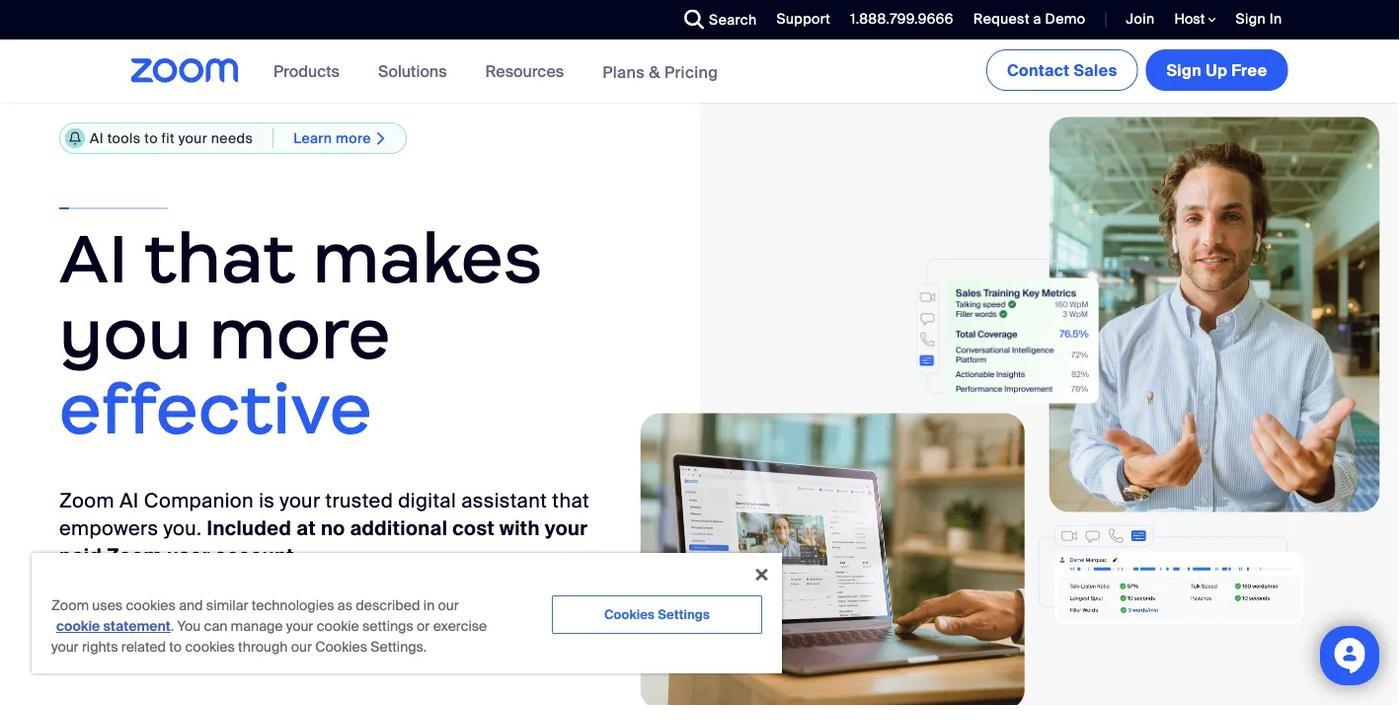 Task type: locate. For each thing, give the bounding box(es) containing it.
digital
[[398, 488, 456, 513]]

our
[[438, 596, 459, 615], [291, 638, 312, 656]]

cookies up statement
[[126, 596, 176, 615]]

0 horizontal spatial that
[[144, 215, 296, 301]]

zoom uses cookies and similar technologies as described in our cookie statement
[[51, 596, 459, 635]]

cookie
[[56, 617, 100, 635], [317, 617, 359, 635]]

1 vertical spatial companion
[[349, 622, 438, 643]]

and
[[179, 596, 203, 615]]

sign left in
[[1236, 10, 1266, 28]]

sign inside 'button'
[[1167, 60, 1202, 80]]

through
[[238, 638, 288, 656]]

as
[[338, 596, 353, 615]]

0 vertical spatial cookies
[[126, 596, 176, 615]]

a
[[1034, 10, 1042, 28]]

zoom ai companion is your trusted digital assistant that empowers you.
[[59, 488, 589, 541]]

0 horizontal spatial cookies
[[126, 596, 176, 615]]

0 vertical spatial pricing
[[665, 61, 718, 82]]

makes
[[313, 215, 543, 301]]

sign for sign up free
[[1167, 60, 1202, 80]]

trusted
[[325, 488, 393, 513]]

your
[[179, 129, 207, 147], [280, 488, 320, 513], [545, 516, 588, 541], [286, 617, 313, 635], [51, 638, 79, 656]]

discover ai companion
[[258, 622, 438, 643]]

plans & pricing
[[603, 61, 718, 82], [89, 622, 205, 643]]

1 vertical spatial more
[[209, 291, 391, 377]]

paid
[[59, 544, 102, 569]]

or
[[417, 617, 430, 635]]

1 horizontal spatial companion
[[349, 622, 438, 643]]

pricing down the search button
[[665, 61, 718, 82]]

sign for sign in
[[1236, 10, 1266, 28]]

host button
[[1175, 10, 1216, 29]]

resources
[[485, 61, 564, 81]]

related
[[121, 638, 166, 656]]

products
[[274, 61, 340, 81]]

manage
[[231, 617, 283, 635]]

technologies
[[252, 596, 334, 615]]

sign left up
[[1167, 60, 1202, 80]]

sign
[[1236, 10, 1266, 28], [1167, 60, 1202, 80]]

your right with
[[545, 516, 588, 541]]

0 vertical spatial to
[[144, 129, 158, 147]]

right image
[[371, 130, 391, 147]]

included
[[207, 516, 292, 541]]

settings
[[362, 617, 414, 635]]

companion inside zoom ai companion is your trusted digital assistant that empowers you.
[[144, 488, 254, 513]]

zoom inside zoom ai companion is your trusted digital assistant that empowers you.
[[59, 488, 115, 513]]

account.
[[215, 544, 300, 569]]

join link left host
[[1111, 0, 1160, 40]]

cookies down can
[[185, 638, 235, 656]]

cookie down as
[[317, 617, 359, 635]]

0 vertical spatial plans
[[603, 61, 645, 82]]

1 horizontal spatial plans
[[603, 61, 645, 82]]

in
[[424, 596, 435, 615]]

cookies
[[604, 606, 655, 623], [315, 638, 367, 656]]

rights
[[82, 638, 118, 656]]

0 vertical spatial cookies
[[604, 606, 655, 623]]

zoom
[[59, 488, 115, 513], [107, 544, 162, 569], [51, 596, 89, 615]]

0 horizontal spatial sign
[[1167, 60, 1202, 80]]

our inside zoom uses cookies and similar technologies as described in our cookie statement
[[438, 596, 459, 615]]

0 horizontal spatial &
[[135, 622, 147, 643]]

can
[[204, 617, 227, 635]]

your inside zoom ai companion is your trusted digital assistant that empowers you.
[[280, 488, 320, 513]]

1 horizontal spatial sign
[[1236, 10, 1266, 28]]

1.888.799.9666 button
[[836, 0, 959, 40], [850, 10, 954, 28]]

1 horizontal spatial plans & pricing
[[603, 61, 718, 82]]

our inside .  you can manage your cookie settings or exercise your rights related to cookies through our cookies settings.
[[291, 638, 312, 656]]

cookies
[[126, 596, 176, 615], [185, 638, 235, 656]]

1 horizontal spatial our
[[438, 596, 459, 615]]

1 horizontal spatial that
[[552, 488, 589, 513]]

additional
[[350, 516, 448, 541]]

to down .
[[169, 638, 182, 656]]

1 vertical spatial zoom interface icon image
[[1039, 525, 1304, 624]]

0 vertical spatial &
[[649, 61, 660, 82]]

companion for zoom
[[144, 488, 254, 513]]

0 horizontal spatial plans
[[89, 622, 131, 643]]

0 vertical spatial zoom
[[59, 488, 115, 513]]

0 vertical spatial sign
[[1236, 10, 1266, 28]]

companion down the described
[[349, 622, 438, 643]]

cookies down as
[[315, 638, 367, 656]]

pricing inside product information navigation
[[665, 61, 718, 82]]

contact sales
[[1007, 60, 1117, 80]]

sign in link
[[1221, 0, 1292, 40], [1236, 10, 1282, 28]]

your up at in the bottom of the page
[[280, 488, 320, 513]]

1 horizontal spatial cookies
[[604, 606, 655, 623]]

sales
[[1074, 60, 1117, 80]]

1 vertical spatial &
[[135, 622, 147, 643]]

your right fit
[[179, 129, 207, 147]]

you
[[59, 291, 192, 377]]

plans inside product information navigation
[[603, 61, 645, 82]]

meetings navigation
[[983, 40, 1292, 95]]

resources button
[[485, 40, 573, 103]]

0 horizontal spatial cookie
[[56, 617, 100, 635]]

companion for discover
[[349, 622, 438, 643]]

cookies left settings
[[604, 606, 655, 623]]

0 vertical spatial that
[[144, 215, 296, 301]]

1 horizontal spatial cookies
[[185, 638, 235, 656]]

0 horizontal spatial plans & pricing
[[89, 622, 205, 643]]

your inside included at no additional cost with your paid zoom user account.
[[545, 516, 588, 541]]

to left fit
[[144, 129, 158, 147]]

companion up you.
[[144, 488, 254, 513]]

join link
[[1111, 0, 1160, 40], [1126, 10, 1155, 28]]

that
[[144, 215, 296, 301], [552, 488, 589, 513]]

&
[[649, 61, 660, 82], [135, 622, 147, 643]]

fit
[[162, 129, 175, 147]]

1 vertical spatial sign
[[1167, 60, 1202, 80]]

ai
[[90, 129, 104, 147], [59, 215, 129, 301], [120, 488, 139, 513], [329, 622, 345, 643]]

products button
[[274, 40, 349, 103]]

product information navigation
[[259, 40, 733, 104]]

pricing
[[665, 61, 718, 82], [151, 622, 205, 643]]

cookie up rights
[[56, 617, 100, 635]]

join link up meetings navigation
[[1126, 10, 1155, 28]]

1 horizontal spatial pricing
[[665, 61, 718, 82]]

zoom inside zoom uses cookies and similar technologies as described in our cookie statement
[[51, 596, 89, 615]]

learn
[[293, 129, 332, 147]]

1 horizontal spatial to
[[169, 638, 182, 656]]

1 vertical spatial to
[[169, 638, 182, 656]]

0 vertical spatial companion
[[144, 488, 254, 513]]

zoom down 'empowers'
[[107, 544, 162, 569]]

join
[[1126, 10, 1155, 28]]

sign up free
[[1167, 60, 1268, 80]]

zoom for ai
[[59, 488, 115, 513]]

1 vertical spatial cookies
[[185, 638, 235, 656]]

plans down uses
[[89, 622, 131, 643]]

2 cookie from the left
[[317, 617, 359, 635]]

0 horizontal spatial companion
[[144, 488, 254, 513]]

your for cookie
[[286, 617, 313, 635]]

cookie inside .  you can manage your cookie settings or exercise your rights related to cookies through our cookies settings.
[[317, 617, 359, 635]]

1 vertical spatial zoom
[[107, 544, 162, 569]]

tools
[[107, 129, 141, 147]]

pricing down and
[[151, 622, 205, 643]]

our right through
[[291, 638, 312, 656]]

1 horizontal spatial cookie
[[317, 617, 359, 635]]

zoom interface icon image
[[714, 259, 1099, 404], [1039, 525, 1304, 624]]

cookie statement link
[[56, 617, 171, 635]]

host
[[1175, 10, 1208, 28]]

to
[[144, 129, 158, 147], [169, 638, 182, 656]]

& inside product information navigation
[[649, 61, 660, 82]]

search button
[[670, 0, 762, 40]]

1 vertical spatial pricing
[[151, 622, 205, 643]]

companion
[[144, 488, 254, 513], [349, 622, 438, 643]]

plans
[[603, 61, 645, 82], [89, 622, 131, 643]]

cookies settings button
[[552, 595, 762, 634]]

up
[[1206, 60, 1228, 80]]

0 horizontal spatial to
[[144, 129, 158, 147]]

ai that makes you more
[[59, 215, 543, 377]]

banner
[[107, 40, 1292, 104]]

support link
[[762, 0, 836, 40], [777, 10, 831, 28]]

1 vertical spatial cookies
[[315, 638, 367, 656]]

plans right resources "dropdown button"
[[603, 61, 645, 82]]

0 vertical spatial plans & pricing
[[603, 61, 718, 82]]

more
[[336, 129, 371, 147], [209, 291, 391, 377]]

your down technologies
[[286, 617, 313, 635]]

0 horizontal spatial our
[[291, 638, 312, 656]]

1 horizontal spatial &
[[649, 61, 660, 82]]

1 vertical spatial plans & pricing
[[89, 622, 205, 643]]

zoom left uses
[[51, 596, 89, 615]]

zoom up 'empowers'
[[59, 488, 115, 513]]

.  you can manage your cookie settings or exercise your rights related to cookies through our cookies settings.
[[51, 617, 487, 656]]

exercise
[[433, 617, 487, 635]]

is
[[259, 488, 275, 513]]

1 vertical spatial our
[[291, 638, 312, 656]]

1 cookie from the left
[[56, 617, 100, 635]]

effective
[[59, 366, 372, 452]]

needs
[[211, 129, 253, 147]]

1.888.799.9666
[[850, 10, 954, 28]]

request a demo link
[[959, 0, 1091, 40], [974, 10, 1086, 28]]

2 vertical spatial zoom
[[51, 596, 89, 615]]

0 vertical spatial our
[[438, 596, 459, 615]]

0 horizontal spatial cookies
[[315, 638, 367, 656]]

plans & pricing link
[[603, 61, 718, 82], [603, 61, 718, 82], [59, 610, 234, 655]]

our right the in
[[438, 596, 459, 615]]

1 vertical spatial that
[[552, 488, 589, 513]]



Task type: describe. For each thing, give the bounding box(es) containing it.
cookies inside .  you can manage your cookie settings or exercise your rights related to cookies through our cookies settings.
[[315, 638, 367, 656]]

settings.
[[371, 638, 427, 656]]

in
[[1270, 10, 1282, 28]]

no
[[321, 516, 345, 541]]

you
[[177, 617, 201, 635]]

uses
[[92, 596, 123, 615]]

described
[[356, 596, 420, 615]]

included at no additional cost with your paid zoom user account.
[[59, 516, 588, 569]]

support
[[777, 10, 831, 28]]

cookies inside zoom uses cookies and similar technologies as described in our cookie statement
[[126, 596, 176, 615]]

settings
[[658, 606, 710, 623]]

ai tools to fit your needs
[[90, 129, 253, 147]]

request
[[974, 10, 1030, 28]]

cookies inside .  you can manage your cookie settings or exercise your rights related to cookies through our cookies settings.
[[185, 638, 235, 656]]

ai inside zoom ai companion is your trusted digital assistant that empowers you.
[[120, 488, 139, 513]]

empowers
[[59, 516, 158, 541]]

more inside ai that makes you more
[[209, 291, 391, 377]]

your for needs
[[179, 129, 207, 147]]

free
[[1232, 60, 1268, 80]]

learn more
[[293, 129, 371, 147]]

solutions
[[378, 61, 447, 81]]

assistant
[[461, 488, 547, 513]]

0 horizontal spatial pricing
[[151, 622, 205, 643]]

discover
[[258, 622, 325, 643]]

0 vertical spatial more
[[336, 129, 371, 147]]

request a demo
[[974, 10, 1086, 28]]

statement
[[103, 617, 171, 635]]

with
[[500, 516, 540, 541]]

cost
[[453, 516, 495, 541]]

solutions button
[[378, 40, 456, 103]]

privacy alert dialog
[[32, 553, 782, 674]]

discover ai companion link
[[258, 610, 468, 655]]

cookies settings
[[604, 606, 710, 623]]

zoom for uses
[[51, 596, 89, 615]]

your left rights
[[51, 638, 79, 656]]

zoom logo image
[[131, 58, 239, 83]]

that inside zoom ai companion is your trusted digital assistant that empowers you.
[[552, 488, 589, 513]]

sign in
[[1236, 10, 1282, 28]]

0 vertical spatial zoom interface icon image
[[714, 259, 1099, 404]]

zoom inside included at no additional cost with your paid zoom user account.
[[107, 544, 162, 569]]

.
[[171, 617, 174, 635]]

cookie inside zoom uses cookies and similar technologies as described in our cookie statement
[[56, 617, 100, 635]]

demo
[[1045, 10, 1086, 28]]

contact sales link
[[986, 49, 1138, 91]]

you.
[[163, 516, 202, 541]]

sign up free button
[[1146, 49, 1288, 91]]

similar
[[206, 596, 248, 615]]

your for trusted
[[280, 488, 320, 513]]

search
[[709, 10, 757, 29]]

ai inside "discover ai companion" link
[[329, 622, 345, 643]]

banner containing contact sales
[[107, 40, 1292, 104]]

cookies inside button
[[604, 606, 655, 623]]

at
[[297, 516, 316, 541]]

to inside .  you can manage your cookie settings or exercise your rights related to cookies through our cookies settings.
[[169, 638, 182, 656]]

1 vertical spatial plans
[[89, 622, 131, 643]]

user
[[167, 544, 210, 569]]

ai inside ai that makes you more
[[59, 215, 129, 301]]

that inside ai that makes you more
[[144, 215, 296, 301]]

plans & pricing inside product information navigation
[[603, 61, 718, 82]]

contact
[[1007, 60, 1070, 80]]



Task type: vqa. For each thing, say whether or not it's contained in the screenshot.
your inside Zoom AI Companion is your trusted digital assistant that empowers you.
yes



